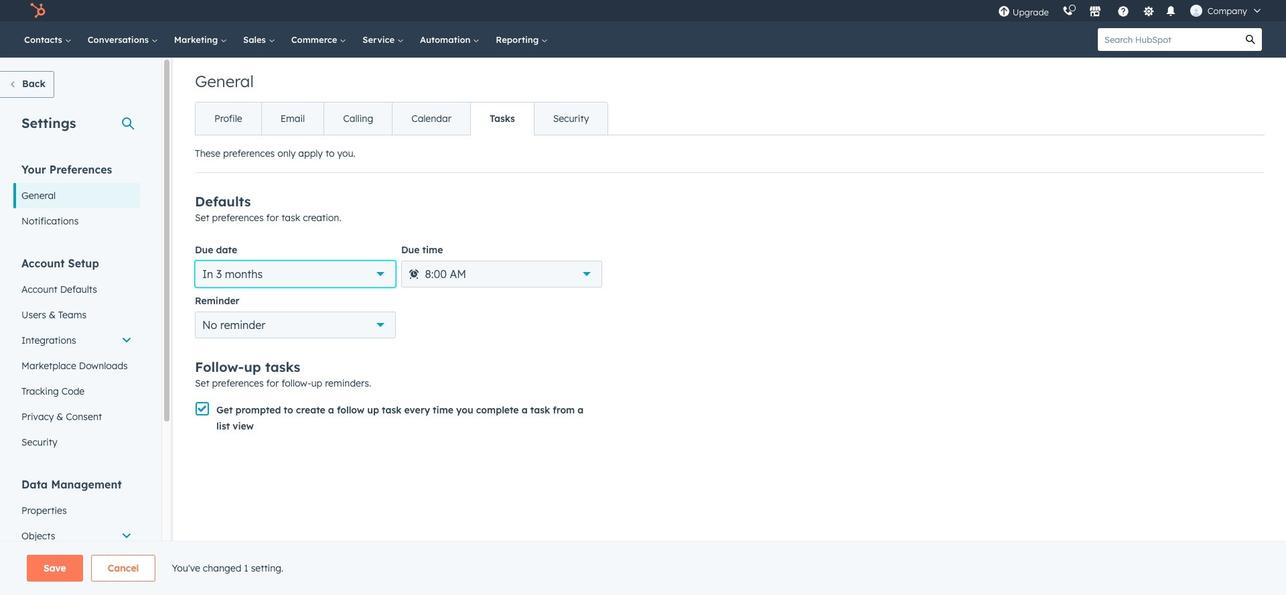 Task type: locate. For each thing, give the bounding box(es) containing it.
jacob simon image
[[1191, 5, 1203, 17]]

account setup element
[[13, 256, 140, 455]]

navigation
[[195, 102, 609, 135]]

menu
[[992, 0, 1271, 21]]

marketplaces image
[[1090, 6, 1102, 18]]

your preferences element
[[13, 162, 140, 234]]



Task type: vqa. For each thing, say whether or not it's contained in the screenshot.
All views
no



Task type: describe. For each thing, give the bounding box(es) containing it.
Search HubSpot search field
[[1099, 28, 1240, 51]]

data management element
[[13, 477, 140, 595]]



